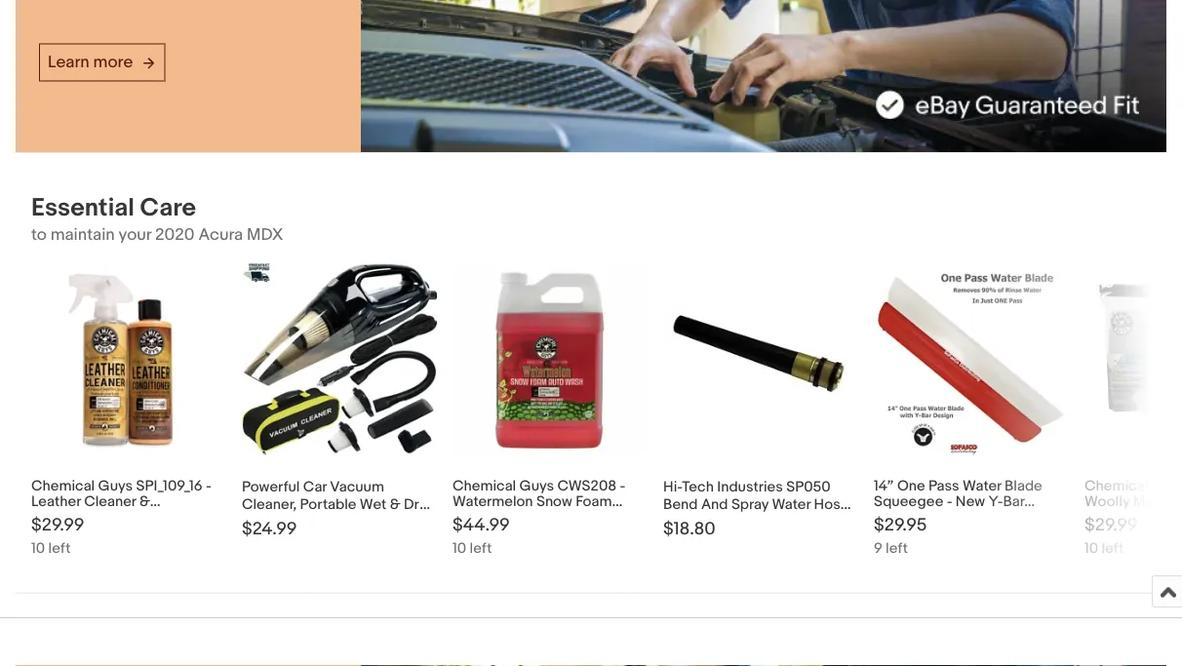 Task type: vqa. For each thing, say whether or not it's contained in the screenshot.
the middle the 10
yes



Task type: locate. For each thing, give the bounding box(es) containing it.
2 10 from the left
[[453, 540, 466, 557]]

$29.95 9 left
[[874, 515, 927, 557]]

$44.99
[[453, 515, 510, 536]]

1 horizontal spatial $29.99 10 left
[[1085, 515, 1138, 557]]

0 horizontal spatial guys
[[519, 477, 554, 495]]

2 horizontal spatial 10
[[1085, 540, 1098, 557]]

chemical guys mic1995 - woolly mammoth microfiber dryer towel, 25" x 36" (gray) image
[[1085, 263, 1182, 458]]

10
[[31, 540, 45, 557], [453, 540, 466, 557], [1085, 540, 1098, 557]]

$24.99
[[242, 519, 297, 540]]

2 left from the left
[[470, 540, 492, 557]]

your
[[119, 225, 151, 246]]

1 horizontal spatial guys
[[1151, 477, 1182, 495]]

tech
[[682, 478, 714, 496]]

0 horizontal spatial $29.99 10 left
[[31, 515, 84, 557]]

3 10 from the left
[[1085, 540, 1098, 557]]

$29.99
[[31, 515, 84, 536], [1085, 515, 1138, 536]]

2 $29.99 10 left from the left
[[1085, 515, 1138, 557]]

0 horizontal spatial chemical
[[453, 477, 516, 495]]

-
[[620, 477, 626, 495], [947, 493, 952, 511]]

industries
[[717, 478, 783, 496]]

1 chemical from the left
[[453, 477, 516, 495]]

2 guys from the left
[[1151, 477, 1182, 495]]

left inside the $29.95 9 left
[[886, 540, 908, 557]]

care
[[140, 193, 196, 223]]

9
[[874, 540, 882, 557]]

chemical
[[453, 477, 516, 495], [1085, 477, 1148, 495]]

gal)
[[527, 509, 554, 526]]

footer
[[5, 629, 1177, 666]]

left inside $44.99 10 left
[[470, 540, 492, 557]]

learn more
[[48, 53, 133, 73]]

left for 14" one pass water blade squeegee - new y-bar hydro-glide design
[[886, 540, 908, 557]]

0 horizontal spatial $29.99
[[31, 515, 84, 536]]

- right foam
[[620, 477, 626, 495]]

$29.99 10 left for chemical guys mic1995 - woolly mammoth microfiber dryer towel, 25" x 36" (gray) image
[[1085, 515, 1138, 557]]

1 horizontal spatial $29.99
[[1085, 515, 1138, 536]]

2 chemical from the left
[[1085, 477, 1148, 495]]

guys
[[519, 477, 554, 495], [1151, 477, 1182, 495]]

chemical guys
[[1085, 477, 1182, 526]]

acura
[[198, 225, 243, 246]]

chemical right blade
[[1085, 477, 1148, 495]]

14" one pass water blade squeegee - new y-bar hydro-glide design image
[[874, 263, 1069, 458]]

1 horizontal spatial -
[[947, 493, 952, 511]]

1 horizontal spatial 10
[[453, 540, 466, 557]]

one
[[897, 477, 925, 495]]

0 horizontal spatial 10
[[31, 540, 45, 557]]

chemical inside the "chemical guys cws208 - watermelon snow foam cleanser (1 gal)"
[[453, 477, 516, 495]]

hi-
[[663, 478, 682, 496]]

guys inside the "chemical guys cws208 - watermelon snow foam cleanser (1 gal)"
[[519, 477, 554, 495]]

nozzle
[[663, 513, 709, 531]]

2020
[[155, 225, 195, 246]]

guys inside chemical guys
[[1151, 477, 1182, 495]]

water
[[963, 477, 1001, 495], [772, 496, 811, 513]]

2 $29.99 from the left
[[1085, 515, 1138, 536]]

chemical for $29.99
[[1085, 477, 1148, 495]]

3 left from the left
[[886, 540, 908, 557]]

1 vertical spatial water
[[772, 496, 811, 513]]

1 horizontal spatial chemical
[[1085, 477, 1148, 495]]

1 $29.99 10 left from the left
[[31, 515, 84, 557]]

water inside 14" one pass water blade squeegee - new y-bar hydro-glide design
[[963, 477, 1001, 495]]

maintain
[[50, 225, 115, 246]]

chemical up cleanser
[[453, 477, 516, 495]]

1 guys from the left
[[519, 477, 554, 495]]

water left hose
[[772, 496, 811, 513]]

new
[[956, 493, 985, 511]]

1 $29.99 from the left
[[31, 515, 84, 536]]

4 left from the left
[[1102, 540, 1124, 557]]

water up design
[[963, 477, 1001, 495]]

0 horizontal spatial -
[[620, 477, 626, 495]]

left
[[48, 540, 71, 557], [470, 540, 492, 557], [886, 540, 908, 557], [1102, 540, 1124, 557]]

- left new
[[947, 493, 952, 511]]

chemical for $44.99
[[453, 477, 516, 495]]

10 inside $44.99 10 left
[[453, 540, 466, 557]]

chemical inside chemical guys
[[1085, 477, 1148, 495]]

1 horizontal spatial water
[[963, 477, 1001, 495]]

0 vertical spatial water
[[963, 477, 1001, 495]]

$29.99 10 left
[[31, 515, 84, 557], [1085, 515, 1138, 557]]

14" one pass water blade squeegee - new y-bar hydro-glide design
[[874, 477, 1042, 526]]

chemical guys spi_109_16 - leather cleaner & conditioner leather care kit 16 oz image
[[31, 263, 226, 458]]

0 horizontal spatial water
[[772, 496, 811, 513]]



Task type: describe. For each thing, give the bounding box(es) containing it.
- inside the "chemical guys cws208 - watermelon snow foam cleanser (1 gal)"
[[620, 477, 626, 495]]

blade
[[1005, 477, 1042, 495]]

$29.99 for chemical guys mic1995 - woolly mammoth microfiber dryer towel, 25" x 36" (gray) image
[[1085, 515, 1138, 536]]

water inside hi-tech industries sp050 bend and spray water hose nozzle
[[772, 496, 811, 513]]

mdx
[[247, 225, 283, 246]]

hydro-
[[874, 509, 920, 526]]

essential care main content
[[16, 0, 1182, 594]]

foam
[[576, 493, 612, 511]]

cleanser
[[453, 509, 512, 526]]

$29.95
[[874, 515, 927, 536]]

essential
[[31, 193, 134, 223]]

sp050
[[786, 478, 831, 496]]

learn more link
[[39, 44, 165, 82]]

10 for chemical guys
[[1085, 540, 1098, 557]]

guys for $29.99
[[1151, 477, 1182, 495]]

essential care to maintain your 2020 acura mdx
[[31, 193, 283, 246]]

y-
[[988, 493, 1003, 511]]

to
[[31, 225, 47, 246]]

bar
[[1003, 493, 1024, 511]]

guys for $44.99
[[519, 477, 554, 495]]

14"
[[874, 477, 894, 495]]

chemical guys cws208 - watermelon snow foam cleanser (1 gal)
[[453, 477, 626, 526]]

$44.99 10 left
[[453, 515, 510, 557]]

pass
[[929, 477, 959, 495]]

chemical guys cws208 - watermelon snow foam cleanser (1 gal) image
[[453, 263, 648, 458]]

cws208
[[557, 477, 617, 495]]

more
[[93, 53, 133, 73]]

left for chemical guys
[[1102, 540, 1124, 557]]

and
[[701, 496, 728, 513]]

bend
[[663, 496, 698, 513]]

hi-tech industries sp050 bend and spray water hose nozzle image
[[663, 304, 858, 417]]

(1
[[515, 509, 524, 526]]

$29.99 10 left for chemical guys spi_109_16 - leather cleaner & conditioner leather care kit 16 oz image
[[31, 515, 84, 557]]

snow
[[536, 493, 572, 511]]

watermelon
[[453, 493, 533, 511]]

powerful car vacuum cleaner, portable wet & dry handheld strong suction cleaner image
[[242, 263, 437, 458]]

$18.80
[[663, 519, 716, 540]]

squeegee
[[874, 493, 943, 511]]

- inside 14" one pass water blade squeegee - new y-bar hydro-glide design
[[947, 493, 952, 511]]

$24.99 link
[[242, 263, 437, 557]]

$29.99 for chemical guys spi_109_16 - leather cleaner & conditioner leather care kit 16 oz image
[[31, 515, 84, 536]]

10 for chemical guys cws208 - watermelon snow foam cleanser (1 gal)
[[453, 540, 466, 557]]

hose
[[814, 496, 849, 513]]

glide
[[920, 509, 957, 526]]

learn
[[48, 53, 90, 73]]

1 left from the left
[[48, 540, 71, 557]]

1 10 from the left
[[31, 540, 45, 557]]

design
[[960, 509, 1007, 526]]

spray
[[731, 496, 769, 513]]

left for chemical guys cws208 - watermelon snow foam cleanser (1 gal)
[[470, 540, 492, 557]]

hi-tech industries sp050 bend and spray water hose nozzle
[[663, 478, 849, 531]]



